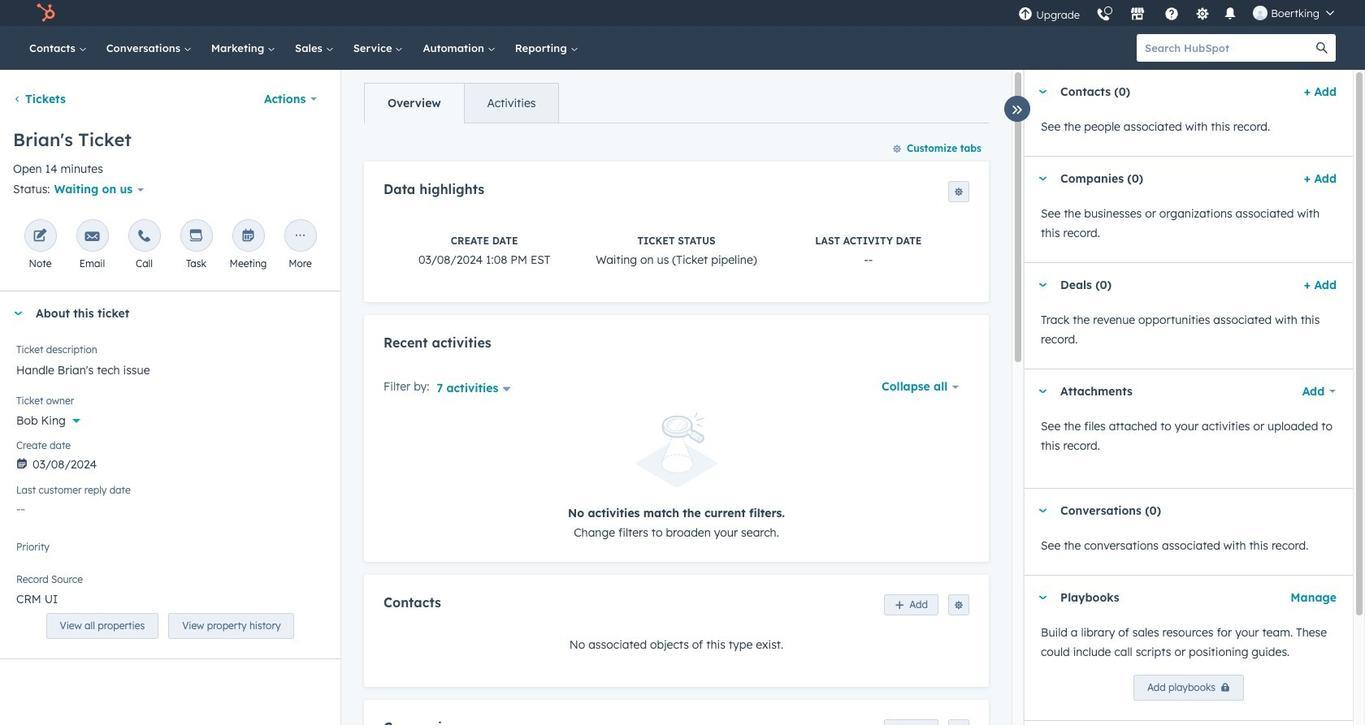Task type: vqa. For each thing, say whether or not it's contained in the screenshot.
Call Image
yes



Task type: describe. For each thing, give the bounding box(es) containing it.
marketplaces image
[[1131, 7, 1145, 22]]

Search HubSpot search field
[[1137, 34, 1308, 62]]

1 caret image from the top
[[1038, 390, 1048, 394]]

bob king image
[[1253, 6, 1268, 20]]

note image
[[33, 229, 48, 245]]



Task type: locate. For each thing, give the bounding box(es) containing it.
-- text field
[[16, 494, 324, 520]]

task image
[[189, 229, 204, 245]]

caret image
[[1038, 90, 1048, 94], [1038, 177, 1048, 181], [1038, 283, 1048, 287], [13, 312, 23, 316], [1038, 509, 1048, 513]]

call image
[[137, 229, 152, 245]]

MM/DD/YYYY text field
[[16, 450, 324, 476]]

1 vertical spatial caret image
[[1038, 596, 1048, 600]]

2 caret image from the top
[[1038, 596, 1048, 600]]

caret image
[[1038, 390, 1048, 394], [1038, 596, 1048, 600]]

navigation
[[364, 83, 560, 124]]

alert
[[384, 413, 970, 542]]

menu
[[1010, 0, 1346, 26]]

meeting image
[[241, 229, 256, 245]]

more image
[[293, 229, 308, 245]]

email image
[[85, 229, 100, 245]]

0 vertical spatial caret image
[[1038, 390, 1048, 394]]

None text field
[[16, 354, 324, 386]]



